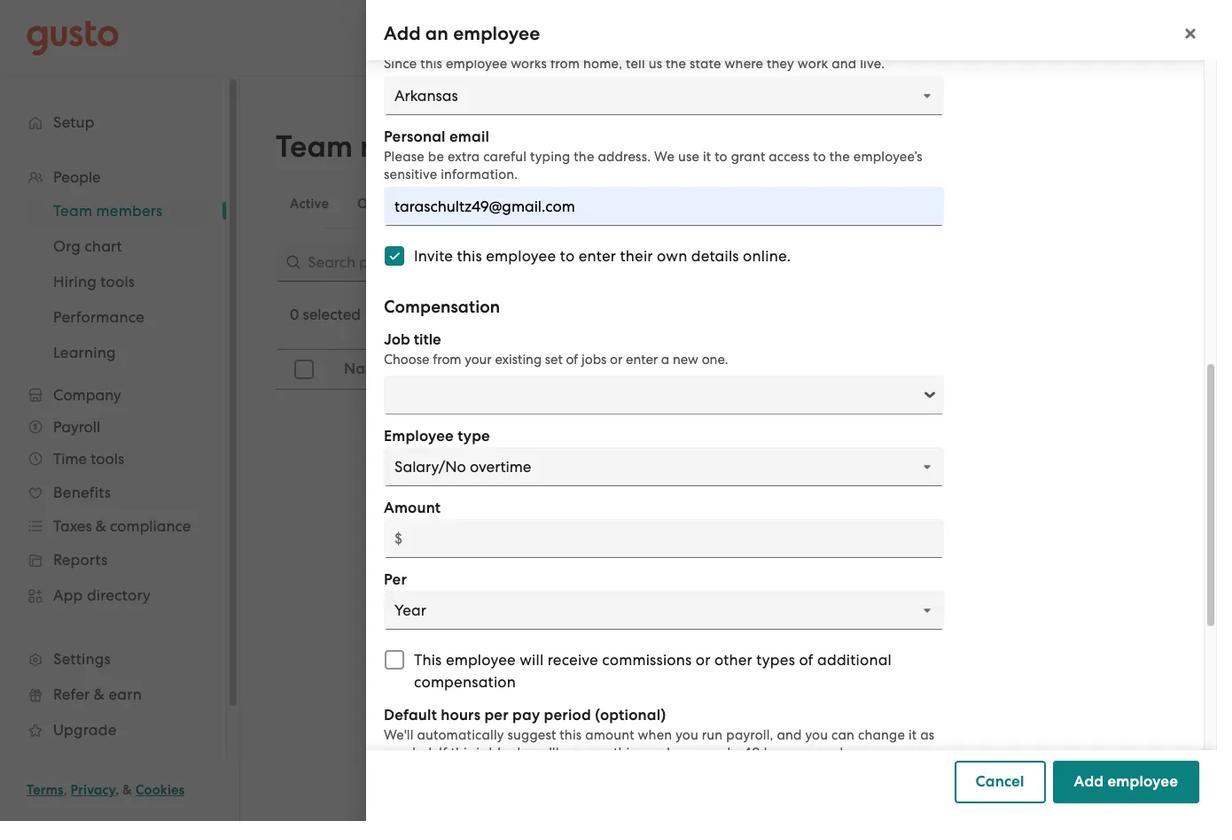 Task type: describe. For each thing, give the bounding box(es) containing it.
offboarding button
[[550, 183, 658, 225]]

live.
[[860, 56, 885, 72]]

2 horizontal spatial the
[[830, 149, 850, 165]]

change
[[858, 728, 905, 744]]

amount
[[585, 728, 635, 744]]

they
[[767, 56, 794, 72]]

members
[[360, 129, 490, 165]]

Invite this employee to enter their own details online. checkbox
[[375, 237, 414, 276]]

an
[[425, 22, 449, 45]]

period
[[544, 707, 591, 725]]

no people found
[[688, 552, 806, 569]]

2 you from the left
[[806, 728, 828, 744]]

terms link
[[27, 783, 64, 799]]

cancel
[[976, 773, 1025, 792]]

blank,
[[489, 746, 528, 762]]

we'll
[[384, 728, 414, 744]]

invite
[[414, 247, 453, 265]]

we'll
[[531, 746, 559, 762]]

per
[[484, 707, 509, 725]]

clear all button
[[450, 301, 520, 330]]

Search people... field
[[276, 243, 701, 282]]

commissions
[[602, 652, 692, 669]]

0 selected
[[290, 306, 361, 324]]

candidates
[[463, 196, 536, 212]]

(optional)
[[595, 707, 666, 725]]

run
[[702, 728, 723, 744]]

existing
[[495, 352, 542, 368]]

select
[[384, 308, 422, 324]]

be
[[428, 149, 444, 165]]

default hours per pay period (optional) we'll automatically suggest this amount when you run payroll, and you can change it as needed. if this is blank, we'll assume this employee works 40 hours a week.
[[384, 707, 935, 762]]

this down an
[[420, 56, 443, 72]]

this down period
[[560, 728, 582, 744]]

job title choose from your existing set of jobs or enter a new one.
[[384, 331, 729, 368]]

type for employee type
[[458, 427, 490, 446]]

work
[[798, 56, 828, 72]]

since
[[384, 56, 417, 72]]

week.
[[814, 746, 850, 762]]

home,
[[583, 56, 623, 72]]

no
[[688, 552, 709, 569]]

onboarding button
[[343, 183, 449, 225]]

automatically
[[417, 728, 504, 744]]

account menu element
[[920, 0, 1191, 75]]

candidates button
[[449, 183, 550, 225]]

careful
[[483, 149, 527, 165]]

name
[[344, 360, 387, 379]]

or inside job title choose from your existing set of jobs or enter a new one.
[[610, 352, 623, 368]]

this
[[414, 652, 442, 669]]

home image
[[27, 20, 119, 55]]

add an employee
[[384, 22, 540, 45]]

of inside this employee will receive commissions or other types of additional compensation
[[799, 652, 814, 669]]

Personal email field
[[384, 187, 944, 226]]

active button
[[276, 183, 343, 225]]

a inside "default hours per pay period (optional) we'll automatically suggest this amount when you run payroll, and you can change it as needed. if this is blank, we'll assume this employee works 40 hours a week."
[[802, 746, 811, 762]]

additional
[[818, 652, 892, 669]]

use
[[678, 149, 700, 165]]

1 , from the left
[[64, 783, 67, 799]]

suggest
[[508, 728, 556, 744]]

choose
[[384, 352, 430, 368]]

tell
[[626, 56, 645, 72]]

cookies
[[135, 783, 185, 799]]

selected
[[303, 306, 361, 324]]

compensation
[[384, 297, 500, 317]]

department button
[[488, 351, 716, 388]]

assume
[[563, 746, 610, 762]]

online.
[[743, 247, 791, 265]]

email
[[450, 128, 490, 146]]

invite this employee to enter their own details online.
[[414, 247, 791, 265]]

select all button
[[375, 301, 450, 330]]

a inside job title choose from your existing set of jobs or enter a new one.
[[661, 352, 670, 368]]

typing
[[530, 149, 571, 165]]

personal
[[384, 128, 446, 146]]

type for employment type
[[962, 360, 994, 379]]

will
[[520, 652, 544, 669]]

amount
[[384, 499, 441, 518]]

jobs
[[582, 352, 607, 368]]

compensation
[[414, 674, 516, 692]]

employee's
[[854, 149, 923, 165]]

1 horizontal spatial the
[[666, 56, 686, 72]]

this down amount
[[613, 746, 636, 762]]

add for add employee
[[1074, 773, 1104, 792]]

1 horizontal spatial and
[[832, 56, 857, 72]]

if
[[439, 746, 448, 762]]

team members
[[276, 129, 490, 165]]

as
[[921, 728, 935, 744]]

this down automatically
[[451, 746, 473, 762]]

team members tab list
[[276, 179, 1169, 229]]

works inside "default hours per pay period (optional) we'll automatically suggest this amount when you run payroll, and you can change it as needed. if this is blank, we'll assume this employee works 40 hours a week."
[[704, 746, 740, 762]]

0 selected status
[[290, 306, 361, 324]]

other
[[715, 652, 753, 669]]



Task type: vqa. For each thing, say whether or not it's contained in the screenshot.
class
no



Task type: locate. For each thing, give the bounding box(es) containing it.
0 horizontal spatial add
[[384, 22, 421, 45]]

one.
[[702, 352, 729, 368]]

type inside button
[[962, 360, 994, 379]]

your
[[465, 352, 492, 368]]

type
[[962, 360, 994, 379], [458, 427, 490, 446]]

This employee will receive commissions or other types of additional compensation checkbox
[[375, 641, 414, 680]]

0 horizontal spatial from
[[433, 352, 462, 368]]

1 horizontal spatial enter
[[626, 352, 658, 368]]

sensitive
[[384, 167, 437, 183]]

0 vertical spatial and
[[832, 56, 857, 72]]

the right "typing"
[[574, 149, 595, 165]]

the right us
[[666, 56, 686, 72]]

0 horizontal spatial to
[[560, 247, 575, 265]]

0 horizontal spatial hours
[[441, 707, 481, 725]]

when
[[638, 728, 672, 744]]

1 vertical spatial it
[[909, 728, 917, 744]]

works down add an employee
[[511, 56, 547, 72]]

active
[[290, 196, 329, 212]]

extra
[[448, 149, 480, 165]]

dialog main content element
[[366, 0, 1217, 805]]

type right the employee
[[458, 427, 490, 446]]

1 horizontal spatial all
[[496, 308, 511, 324]]

1 horizontal spatial from
[[551, 56, 580, 72]]

a
[[661, 352, 670, 368], [802, 746, 811, 762]]

access
[[769, 149, 810, 165]]

1 horizontal spatial hours
[[764, 746, 799, 762]]

0 horizontal spatial the
[[574, 149, 595, 165]]

, left &
[[115, 783, 119, 799]]

1 vertical spatial type
[[458, 427, 490, 446]]

type inside the dialog main content element
[[458, 427, 490, 446]]

1 all from the left
[[425, 308, 441, 324]]

default
[[384, 707, 437, 725]]

0 horizontal spatial you
[[676, 728, 699, 744]]

2 horizontal spatial to
[[813, 149, 826, 165]]

the left employee's
[[830, 149, 850, 165]]

grant
[[731, 149, 766, 165]]

hours right 40 on the right bottom of the page
[[764, 746, 799, 762]]

1 vertical spatial works
[[704, 746, 740, 762]]

us
[[649, 56, 663, 72]]

to right the access
[[813, 149, 826, 165]]

employee
[[384, 427, 454, 446]]

0 vertical spatial hours
[[441, 707, 481, 725]]

it left as
[[909, 728, 917, 744]]

select all
[[384, 308, 441, 324]]

0 vertical spatial or
[[610, 352, 623, 368]]

employment
[[870, 360, 958, 379]]

a left new
[[661, 352, 670, 368]]

state
[[690, 56, 721, 72]]

to left "grant"
[[715, 149, 728, 165]]

1 horizontal spatial add
[[1074, 773, 1104, 792]]

per
[[384, 571, 407, 590]]

their
[[620, 247, 653, 265]]

you
[[676, 728, 699, 744], [806, 728, 828, 744]]

of right 'set'
[[566, 352, 578, 368]]

onboarding
[[357, 196, 435, 212]]

0 vertical spatial from
[[551, 56, 580, 72]]

0 horizontal spatial ,
[[64, 783, 67, 799]]

0 horizontal spatial or
[[610, 352, 623, 368]]

1 vertical spatial or
[[696, 652, 711, 669]]

1 vertical spatial enter
[[626, 352, 658, 368]]

Amount field
[[384, 520, 944, 559]]

personal email please be extra careful typing the address. we use it to grant access to the employee's sensitive information.
[[384, 128, 923, 183]]

and right payroll,
[[777, 728, 802, 744]]

hours
[[441, 707, 481, 725], [764, 746, 799, 762]]

address.
[[598, 149, 651, 165]]

1 horizontal spatial of
[[799, 652, 814, 669]]

0 horizontal spatial a
[[661, 352, 670, 368]]

and left live.
[[832, 56, 857, 72]]

add employee
[[1074, 773, 1178, 792]]

from down title at the left top
[[433, 352, 462, 368]]

the
[[666, 56, 686, 72], [574, 149, 595, 165], [830, 149, 850, 165]]

cancel button
[[955, 762, 1046, 804]]

1 vertical spatial from
[[433, 352, 462, 368]]

0 vertical spatial enter
[[579, 247, 616, 265]]

or right jobs
[[610, 352, 623, 368]]

it
[[703, 149, 711, 165], [909, 728, 917, 744]]

Select all rows on this page checkbox
[[285, 350, 324, 389]]

1 you from the left
[[676, 728, 699, 744]]

, left privacy "link"
[[64, 783, 67, 799]]

employee inside "default hours per pay period (optional) we'll automatically suggest this amount when you run payroll, and you can change it as needed. if this is blank, we'll assume this employee works 40 hours a week."
[[639, 746, 701, 762]]

this employee will receive commissions or other types of additional compensation
[[414, 652, 892, 692]]

1 vertical spatial a
[[802, 746, 811, 762]]

it inside "default hours per pay period (optional) we'll automatically suggest this amount when you run payroll, and you can change it as needed. if this is blank, we'll assume this employee works 40 hours a week."
[[909, 728, 917, 744]]

it right use
[[703, 149, 711, 165]]

where
[[725, 56, 764, 72]]

privacy
[[71, 783, 115, 799]]

and
[[832, 56, 857, 72], [777, 728, 802, 744]]

from inside job title choose from your existing set of jobs or enter a new one.
[[433, 352, 462, 368]]

this right invite
[[457, 247, 482, 265]]

all for select all
[[425, 308, 441, 324]]

1 horizontal spatial a
[[802, 746, 811, 762]]

employee type
[[384, 427, 490, 446]]

employment type
[[870, 360, 994, 379]]

40
[[744, 746, 761, 762]]

job
[[384, 331, 410, 349]]

set
[[545, 352, 563, 368]]

add inside button
[[1074, 773, 1104, 792]]

0 vertical spatial works
[[511, 56, 547, 72]]

of right types
[[799, 652, 814, 669]]

a left week. on the bottom right of the page
[[802, 746, 811, 762]]

enter left their
[[579, 247, 616, 265]]

cookies button
[[135, 780, 185, 802]]

department
[[498, 360, 584, 379]]

0 horizontal spatial type
[[458, 427, 490, 446]]

team
[[276, 129, 353, 165]]

to down offboarding button
[[560, 247, 575, 265]]

details
[[691, 247, 739, 265]]

0 vertical spatial type
[[962, 360, 994, 379]]

add a team member drawer dialog
[[366, 0, 1217, 822]]

or left other
[[696, 652, 711, 669]]

enter
[[579, 247, 616, 265], [626, 352, 658, 368]]

0
[[290, 306, 299, 324]]

clear
[[459, 308, 492, 324]]

types
[[757, 652, 795, 669]]

pay
[[513, 707, 540, 725]]

of inside job title choose from your existing set of jobs or enter a new one.
[[566, 352, 578, 368]]

1 horizontal spatial or
[[696, 652, 711, 669]]

1 vertical spatial add
[[1074, 773, 1104, 792]]

works down run
[[704, 746, 740, 762]]

can
[[832, 728, 855, 744]]

1 horizontal spatial you
[[806, 728, 828, 744]]

enter left new
[[626, 352, 658, 368]]

from left home,
[[551, 56, 580, 72]]

it inside personal email please be extra careful typing the address. we use it to grant access to the employee's sensitive information.
[[703, 149, 711, 165]]

enter inside job title choose from your existing set of jobs or enter a new one.
[[626, 352, 658, 368]]

0 horizontal spatial works
[[511, 56, 547, 72]]

1 horizontal spatial works
[[704, 746, 740, 762]]

1 horizontal spatial to
[[715, 149, 728, 165]]

0 horizontal spatial enter
[[579, 247, 616, 265]]

and inside "default hours per pay period (optional) we'll automatically suggest this amount when you run payroll, and you can change it as needed. if this is blank, we'll assume this employee works 40 hours a week."
[[777, 728, 802, 744]]

employment type button
[[860, 351, 1154, 388]]

1 vertical spatial hours
[[764, 746, 799, 762]]

hours up automatically
[[441, 707, 481, 725]]

1 horizontal spatial it
[[909, 728, 917, 744]]

add for add an employee
[[384, 22, 421, 45]]

1 vertical spatial and
[[777, 728, 802, 744]]

is
[[476, 746, 486, 762]]

please
[[384, 149, 425, 165]]

employee inside this employee will receive commissions or other types of additional compensation
[[446, 652, 516, 669]]

0 vertical spatial add
[[384, 22, 421, 45]]

privacy link
[[71, 783, 115, 799]]

all
[[425, 308, 441, 324], [496, 308, 511, 324]]

new
[[673, 352, 699, 368]]

you left run
[[676, 728, 699, 744]]

receive
[[548, 652, 598, 669]]

0 vertical spatial it
[[703, 149, 711, 165]]

all for clear all
[[496, 308, 511, 324]]

title
[[414, 331, 441, 349]]

2 all from the left
[[496, 308, 511, 324]]

you up week. on the bottom right of the page
[[806, 728, 828, 744]]

name button
[[333, 351, 486, 388]]

1 horizontal spatial ,
[[115, 783, 119, 799]]

clear all
[[459, 308, 511, 324]]

to
[[715, 149, 728, 165], [813, 149, 826, 165], [560, 247, 575, 265]]

0 vertical spatial a
[[661, 352, 670, 368]]

employee inside add employee button
[[1108, 773, 1178, 792]]

0 horizontal spatial of
[[566, 352, 578, 368]]

0 horizontal spatial all
[[425, 308, 441, 324]]

1 vertical spatial of
[[799, 652, 814, 669]]

0 vertical spatial of
[[566, 352, 578, 368]]

1 horizontal spatial type
[[962, 360, 994, 379]]

0 horizontal spatial and
[[777, 728, 802, 744]]

type right employment
[[962, 360, 994, 379]]

found
[[765, 552, 806, 569]]

&
[[122, 783, 132, 799]]

all up title at the left top
[[425, 308, 441, 324]]

or inside this employee will receive commissions or other types of additional compensation
[[696, 652, 711, 669]]

people
[[712, 552, 761, 569]]

2 , from the left
[[115, 783, 119, 799]]

information.
[[441, 167, 518, 183]]

all right 'clear'
[[496, 308, 511, 324]]

0 horizontal spatial it
[[703, 149, 711, 165]]

from
[[551, 56, 580, 72], [433, 352, 462, 368]]

or
[[610, 352, 623, 368], [696, 652, 711, 669]]

terms
[[27, 783, 64, 799]]

add
[[384, 22, 421, 45], [1074, 773, 1104, 792]]

offboarding
[[564, 196, 644, 212]]



